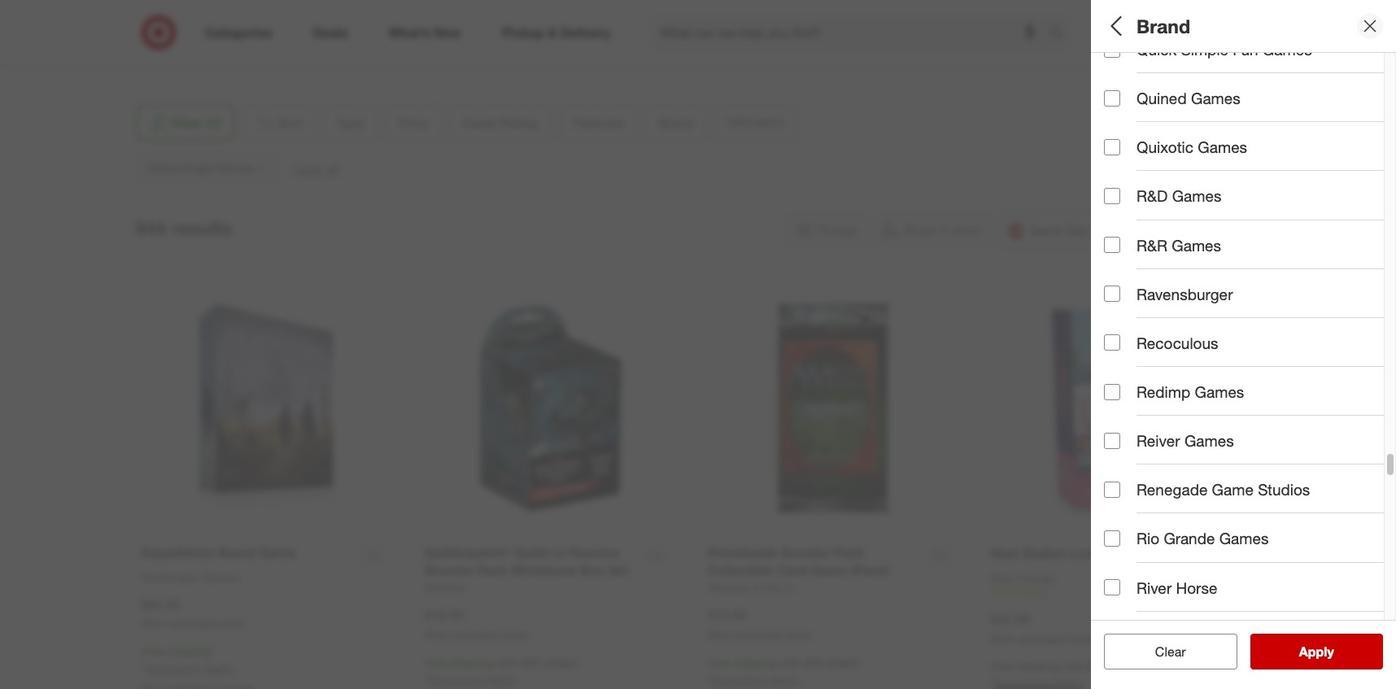 Task type: describe. For each thing, give the bounding box(es) containing it.
all filters
[[1104, 14, 1182, 37]]

reiver
[[1137, 431, 1180, 450]]

out
[[1192, 409, 1214, 428]]

technology;
[[1159, 313, 1220, 327]]

commerce
[[177, 14, 234, 27]]

games for redimp games
[[1195, 382, 1245, 401]]

guest rating button
[[1104, 167, 1396, 224]]

games; inside brand 0-hr art & technology; 25th century games; 2f-spiele; 2
[[1293, 313, 1333, 327]]

,
[[196, 30, 199, 44]]

fpo/apo button
[[1104, 338, 1396, 395]]

0 horizontal spatial games;
[[1138, 85, 1178, 99]]

renegade
[[1137, 480, 1208, 499]]

fpo/apo
[[1104, 354, 1174, 373]]

944
[[135, 217, 167, 239]]

grande
[[1164, 529, 1215, 548]]

include
[[1137, 409, 1187, 428]]

filters
[[1132, 14, 1182, 37]]

brand dialog
[[1091, 0, 1396, 689]]

1 link
[[991, 586, 1243, 600]]

park
[[237, 14, 260, 27]]

rio
[[1137, 529, 1160, 548]]

clear button
[[1104, 634, 1237, 670]]

results for 944 results
[[172, 217, 232, 239]]

all
[[1182, 644, 1194, 660]]

online for $84.95
[[219, 618, 245, 630]]

Rio Grande Games checkbox
[[1104, 531, 1121, 547]]

when for $84.95
[[142, 618, 167, 630]]

game
[[1212, 480, 1254, 499]]

drive
[[263, 14, 289, 27]]

$35 for $15.95
[[805, 656, 823, 670]]

orders* for $15.95
[[826, 656, 863, 670]]

* down $84.95
[[142, 662, 146, 676]]

$50;
[[1261, 142, 1282, 156]]

hr
[[1115, 313, 1127, 327]]

$18.99 when purchased online
[[425, 607, 528, 641]]

games for r&r games
[[1172, 236, 1222, 254]]

featured button
[[1104, 224, 1396, 281]]

$15.95 when purchased online
[[708, 607, 811, 641]]

renegade game studios
[[1137, 480, 1310, 499]]

exclusions for $18.99
[[429, 673, 483, 687]]

type
[[1104, 64, 1139, 83]]

spiele;
[[1353, 313, 1388, 327]]

type board games; card games; collectible trading cards; ga
[[1104, 64, 1396, 99]]

board
[[1104, 85, 1135, 99]]

games for r&d games
[[1172, 187, 1222, 205]]

2835 commerce park drive fitchburg , wi 53719 us
[[149, 14, 289, 60]]

r&d games
[[1137, 187, 1222, 205]]

purchased for $84.95
[[170, 618, 216, 630]]

2
[[1391, 313, 1396, 327]]

games for quixotic games
[[1198, 138, 1248, 156]]

include out of stock
[[1137, 409, 1274, 428]]

stock
[[1236, 409, 1274, 428]]

$100
[[1354, 142, 1379, 156]]

quick
[[1137, 40, 1177, 59]]

all
[[1104, 14, 1127, 37]]

games for quined games
[[1191, 89, 1241, 108]]

0-
[[1104, 313, 1115, 327]]

$100;
[[1323, 142, 1351, 156]]

quined games
[[1137, 89, 1241, 108]]

brand for brand
[[1137, 14, 1191, 37]]

53719
[[219, 30, 251, 44]]

Quick Simple Fun Games checkbox
[[1104, 41, 1121, 57]]

quixotic
[[1137, 138, 1194, 156]]

free shipping with $35 orders* * exclusions apply. for $18.99
[[425, 656, 580, 687]]

recoculous
[[1137, 334, 1219, 352]]

exclusions for $15.95
[[712, 673, 766, 687]]

games down game
[[1220, 529, 1269, 548]]

art
[[1130, 313, 1146, 327]]

1 horizontal spatial games;
[[1209, 85, 1249, 99]]

$15
[[1160, 142, 1179, 156]]

games right "fun"
[[1263, 40, 1312, 59]]

clear all
[[1147, 644, 1194, 660]]

purchased for $15.95
[[736, 629, 783, 641]]

$20.99
[[991, 611, 1030, 627]]

r&r games
[[1137, 236, 1222, 254]]

shipping for $20.99
[[1017, 660, 1060, 673]]

see results
[[1282, 644, 1351, 660]]

$15.95
[[708, 607, 747, 624]]

Quined Games checkbox
[[1104, 90, 1121, 106]]

free shipping with $35 orders*
[[991, 660, 1146, 673]]

2f-
[[1336, 313, 1353, 327]]

orders* for $18.99
[[543, 656, 580, 670]]

$25
[[1223, 142, 1241, 156]]

exclusions apply. button for $15.95
[[712, 672, 800, 688]]

with for $18.99
[[497, 656, 518, 670]]

purchased for $20.99
[[1019, 633, 1066, 645]]

* down the $18.99
[[425, 673, 429, 687]]

search
[[1042, 26, 1081, 42]]

results for see results
[[1309, 644, 1351, 660]]

free shipping * * exclusions apply.
[[142, 645, 234, 676]]

* down $15.95
[[708, 673, 712, 687]]

1
[[1042, 587, 1047, 599]]

studios
[[1258, 480, 1310, 499]]

brand for brand 0-hr art & technology; 25th century games; 2f-spiele; 2
[[1104, 292, 1149, 311]]

free inside free shipping * * exclusions apply.
[[142, 645, 164, 659]]

Recoculous checkbox
[[1104, 335, 1121, 351]]

quick simple fun games
[[1137, 40, 1312, 59]]

exclusions inside free shipping * * exclusions apply.
[[146, 662, 200, 676]]



Task type: vqa. For each thing, say whether or not it's contained in the screenshot.
BE
no



Task type: locate. For each thing, give the bounding box(es) containing it.
when inside $18.99 when purchased online
[[425, 629, 450, 641]]

0 vertical spatial results
[[172, 217, 232, 239]]

redimp games
[[1137, 382, 1245, 401]]

$35 for $20.99
[[1088, 660, 1106, 673]]

clear inside brand dialog
[[1155, 644, 1186, 660]]

1 vertical spatial brand
[[1104, 292, 1149, 311]]

apply
[[1299, 644, 1334, 660]]

us
[[149, 46, 164, 60]]

games for reiver games
[[1185, 431, 1234, 450]]

free down $84.95
[[142, 645, 164, 659]]

free shipping with $35 orders* * exclusions apply.
[[425, 656, 580, 687], [708, 656, 863, 687]]

when inside $15.95 when purchased online
[[708, 629, 733, 641]]

1 horizontal spatial $35
[[805, 656, 823, 670]]

0 horizontal spatial exclusions
[[146, 662, 200, 676]]

2835
[[149, 14, 174, 27]]

apply. down $15.95 when purchased online
[[770, 673, 800, 687]]

simple
[[1181, 40, 1229, 59]]

reiver games
[[1137, 431, 1234, 450]]

with down $18.99 when purchased online
[[497, 656, 518, 670]]

*
[[211, 645, 215, 659], [142, 662, 146, 676], [425, 673, 429, 687], [708, 673, 712, 687]]

clear all button
[[1104, 634, 1237, 670]]

0 horizontal spatial with
[[497, 656, 518, 670]]

games right the r&r
[[1172, 236, 1222, 254]]

exclusions
[[146, 662, 200, 676], [429, 673, 483, 687], [712, 673, 766, 687]]

R&D Games checkbox
[[1104, 188, 1121, 204]]

1 horizontal spatial orders*
[[826, 656, 863, 670]]

when down $20.99 at the bottom right of page
[[991, 633, 1017, 645]]

shipping down $84.95 when purchased online
[[167, 645, 211, 659]]

with down $15.95 when purchased online
[[780, 656, 801, 670]]

free down the $18.99
[[425, 656, 447, 670]]

clear
[[1147, 644, 1178, 660], [1155, 644, 1186, 660]]

clear inside all filters dialog
[[1147, 644, 1178, 660]]

$84.95
[[142, 596, 181, 612]]

Quixotic Games checkbox
[[1104, 139, 1121, 155]]

apply. for $18.99
[[486, 673, 517, 687]]

online
[[219, 618, 245, 630], [502, 629, 528, 641], [785, 629, 811, 641], [1068, 633, 1095, 645]]

shipping for $18.99
[[451, 656, 494, 670]]

when down $84.95
[[142, 618, 167, 630]]

horse
[[1176, 578, 1218, 597]]

collectible
[[1252, 85, 1306, 99]]

Include out of stock checkbox
[[1104, 411, 1121, 427]]

search button
[[1042, 15, 1081, 54]]

purchased down $20.99 at the bottom right of page
[[1019, 633, 1066, 645]]

$18.99
[[425, 607, 464, 624]]

ga
[[1386, 85, 1396, 99]]

$35 down $15.95 when purchased online
[[805, 656, 823, 670]]

shipping down $15.95 when purchased online
[[734, 656, 777, 670]]

0 vertical spatial brand
[[1137, 14, 1191, 37]]

see
[[1282, 644, 1306, 660]]

when for $15.95
[[708, 629, 733, 641]]

when inside $84.95 when purchased online
[[142, 618, 167, 630]]

brand up hr
[[1104, 292, 1149, 311]]

results inside see results button
[[1309, 644, 1351, 660]]

0 horizontal spatial $35
[[521, 656, 540, 670]]

1 horizontal spatial results
[[1309, 644, 1351, 660]]

apply. down $84.95 when purchased online
[[203, 662, 234, 676]]

wi
[[202, 30, 216, 44]]

purchased inside $20.99 when purchased online
[[1019, 633, 1066, 645]]

r&d
[[1137, 187, 1168, 205]]

clear for clear
[[1155, 644, 1186, 660]]

river
[[1137, 578, 1172, 597]]

r&r
[[1137, 236, 1168, 254]]

shipping
[[167, 645, 211, 659], [451, 656, 494, 670], [734, 656, 777, 670], [1017, 660, 1060, 673]]

2 horizontal spatial games;
[[1293, 313, 1333, 327]]

apply.
[[203, 662, 234, 676], [486, 673, 517, 687], [770, 673, 800, 687]]

rio grande games
[[1137, 529, 1269, 548]]

brand inside brand 0-hr art & technology; 25th century games; 2f-spiele; 2
[[1104, 292, 1149, 311]]

0 horizontal spatial exclusions apply. button
[[146, 661, 234, 677]]

apply. inside free shipping * * exclusions apply.
[[203, 662, 234, 676]]

Ravensburger checkbox
[[1104, 286, 1121, 302]]

free shipping with $35 orders* * exclusions apply. down $15.95 when purchased online
[[708, 656, 863, 687]]

R&R Games checkbox
[[1104, 237, 1121, 253]]

clear for clear all
[[1147, 644, 1178, 660]]

apply. down $18.99 when purchased online
[[486, 673, 517, 687]]

see results button
[[1250, 634, 1383, 670]]

quixotic games
[[1137, 138, 1248, 156]]

1 horizontal spatial free shipping with $35 orders* * exclusions apply.
[[708, 656, 863, 687]]

1 horizontal spatial apply.
[[486, 673, 517, 687]]

games; left 2f-
[[1293, 313, 1333, 327]]

shipping inside free shipping * * exclusions apply.
[[167, 645, 211, 659]]

purchased for $18.99
[[453, 629, 499, 641]]

redimp
[[1137, 382, 1191, 401]]

online for $15.95
[[785, 629, 811, 641]]

2 free shipping with $35 orders* * exclusions apply. from the left
[[708, 656, 863, 687]]

$35 down $20.99 when purchased online
[[1088, 660, 1106, 673]]

Renegade Game Studios checkbox
[[1104, 482, 1121, 498]]

of
[[1218, 409, 1232, 428]]

1 free shipping with $35 orders* * exclusions apply. from the left
[[425, 656, 580, 687]]

shipping down $18.99 when purchased online
[[451, 656, 494, 670]]

purchased down $15.95
[[736, 629, 783, 641]]

results
[[172, 217, 232, 239], [1309, 644, 1351, 660]]

all filters dialog
[[1091, 0, 1396, 689]]

century
[[1249, 313, 1290, 327]]

shipping for $15.95
[[734, 656, 777, 670]]

fitchburg
[[149, 30, 196, 44]]

featured
[[1104, 235, 1169, 254]]

exclusions apply. button down $15.95 when purchased online
[[712, 672, 800, 688]]

$35 for $18.99
[[521, 656, 540, 670]]

0 horizontal spatial free shipping with $35 orders* * exclusions apply.
[[425, 656, 580, 687]]

0 horizontal spatial apply.
[[203, 662, 234, 676]]

games left $50;
[[1198, 138, 1248, 156]]

rating
[[1152, 184, 1200, 202]]

clear down "river horse"
[[1155, 644, 1186, 660]]

games
[[1263, 40, 1312, 59], [1191, 89, 1241, 108], [1198, 138, 1248, 156], [1172, 187, 1222, 205], [1172, 236, 1222, 254], [1195, 382, 1245, 401], [1185, 431, 1234, 450], [1220, 529, 1269, 548]]

2 horizontal spatial with
[[1064, 660, 1085, 673]]

944 results
[[135, 217, 232, 239]]

games down quick simple fun games
[[1191, 89, 1241, 108]]

free shipping with $35 orders* * exclusions apply. down $18.99 when purchased online
[[425, 656, 580, 687]]

$84.95 when purchased online
[[142, 596, 245, 630]]

results right 944
[[172, 217, 232, 239]]

1 vertical spatial results
[[1309, 644, 1351, 660]]

shipping down $20.99 when purchased online
[[1017, 660, 1060, 673]]

purchased down the $18.99
[[453, 629, 499, 641]]

when for $18.99
[[425, 629, 450, 641]]

purchased inside $18.99 when purchased online
[[453, 629, 499, 641]]

quined
[[1137, 89, 1187, 108]]

clear left all
[[1147, 644, 1178, 660]]

cards;
[[1349, 85, 1382, 99]]

free for $15.95
[[708, 656, 731, 670]]

games; left card
[[1138, 85, 1178, 99]]

card
[[1181, 85, 1206, 99]]

online for $18.99
[[502, 629, 528, 641]]

River Horse checkbox
[[1104, 580, 1121, 596]]

apply button
[[1250, 634, 1383, 670]]

1 horizontal spatial exclusions
[[429, 673, 483, 687]]

brand
[[1137, 14, 1191, 37], [1104, 292, 1149, 311]]

free for $20.99
[[991, 660, 1014, 673]]

online inside $15.95 when purchased online
[[785, 629, 811, 641]]

Reiver Games checkbox
[[1104, 433, 1121, 449]]

$35 down $18.99 when purchased online
[[521, 656, 540, 670]]

exclusions apply. button down $84.95 when purchased online
[[146, 661, 234, 677]]

2 horizontal spatial $35
[[1088, 660, 1106, 673]]

purchased up free shipping * * exclusions apply. on the left bottom
[[170, 618, 216, 630]]

with
[[497, 656, 518, 670], [780, 656, 801, 670], [1064, 660, 1085, 673]]

exclusions down $18.99 when purchased online
[[429, 673, 483, 687]]

$25;
[[1198, 142, 1220, 156]]

&
[[1149, 313, 1156, 327]]

exclusions down $15.95 when purchased online
[[712, 673, 766, 687]]

ravensburger
[[1137, 285, 1233, 303]]

$20.99 when purchased online
[[991, 611, 1095, 645]]

exclusions down $84.95 when purchased online
[[146, 662, 200, 676]]

0 horizontal spatial results
[[172, 217, 232, 239]]

free shipping with $35 orders* * exclusions apply. for $15.95
[[708, 656, 863, 687]]

2 horizontal spatial exclusions
[[712, 673, 766, 687]]

games right r&d
[[1172, 187, 1222, 205]]

online for $20.99
[[1068, 633, 1095, 645]]

purchased inside $15.95 when purchased online
[[736, 629, 783, 641]]

with down $20.99 when purchased online
[[1064, 660, 1085, 673]]

apply. for $15.95
[[770, 673, 800, 687]]

trading
[[1309, 85, 1346, 99]]

guest rating
[[1104, 184, 1200, 202]]

$15;
[[1136, 142, 1157, 156]]

games down include out of stock
[[1185, 431, 1234, 450]]

price $0  –  $15; $15  –  $25; $25  –  $50; $50  –  $100; $100  –  
[[1104, 121, 1396, 156]]

guest
[[1104, 184, 1148, 202]]

purchased inside $84.95 when purchased online
[[170, 618, 216, 630]]

fun
[[1233, 40, 1259, 59]]

0 horizontal spatial orders*
[[543, 656, 580, 670]]

online inside $84.95 when purchased online
[[219, 618, 245, 630]]

online inside $18.99 when purchased online
[[502, 629, 528, 641]]

games; right card
[[1209, 85, 1249, 99]]

orders* for $20.99
[[1109, 660, 1146, 673]]

with for $20.99
[[1064, 660, 1085, 673]]

free down $20.99 at the bottom right of page
[[991, 660, 1014, 673]]

2 clear from the left
[[1155, 644, 1186, 660]]

25th
[[1223, 313, 1246, 327]]

$50
[[1285, 142, 1303, 156]]

exclusions apply. button down $18.99 when purchased online
[[429, 672, 517, 688]]

when down $15.95
[[708, 629, 733, 641]]

free down $15.95
[[708, 656, 731, 670]]

What can we help you find? suggestions appear below search field
[[651, 15, 1053, 50]]

river horse
[[1137, 578, 1218, 597]]

orders*
[[543, 656, 580, 670], [826, 656, 863, 670], [1109, 660, 1146, 673]]

games;
[[1138, 85, 1178, 99], [1209, 85, 1249, 99], [1293, 313, 1333, 327]]

1 horizontal spatial with
[[780, 656, 801, 670]]

2 horizontal spatial exclusions apply. button
[[712, 672, 800, 688]]

1 horizontal spatial exclusions apply. button
[[429, 672, 517, 688]]

brand up quick
[[1137, 14, 1191, 37]]

with for $15.95
[[780, 656, 801, 670]]

free for $18.99
[[425, 656, 447, 670]]

Redimp Games checkbox
[[1104, 384, 1121, 400]]

$0
[[1104, 142, 1116, 156]]

brand inside dialog
[[1137, 14, 1191, 37]]

2 horizontal spatial orders*
[[1109, 660, 1146, 673]]

results right see
[[1309, 644, 1351, 660]]

exclusions apply. button for $18.99
[[429, 672, 517, 688]]

when for $20.99
[[991, 633, 1017, 645]]

1 clear from the left
[[1147, 644, 1178, 660]]

exclusions apply. button
[[146, 661, 234, 677], [429, 672, 517, 688], [712, 672, 800, 688]]

* down $84.95 when purchased online
[[211, 645, 215, 659]]

when down the $18.99
[[425, 629, 450, 641]]

games up of
[[1195, 382, 1245, 401]]

price
[[1104, 121, 1143, 140]]

when inside $20.99 when purchased online
[[991, 633, 1017, 645]]

2 horizontal spatial apply.
[[770, 673, 800, 687]]

brand 0-hr art & technology; 25th century games; 2f-spiele; 2
[[1104, 292, 1396, 327]]

online inside $20.99 when purchased online
[[1068, 633, 1095, 645]]



